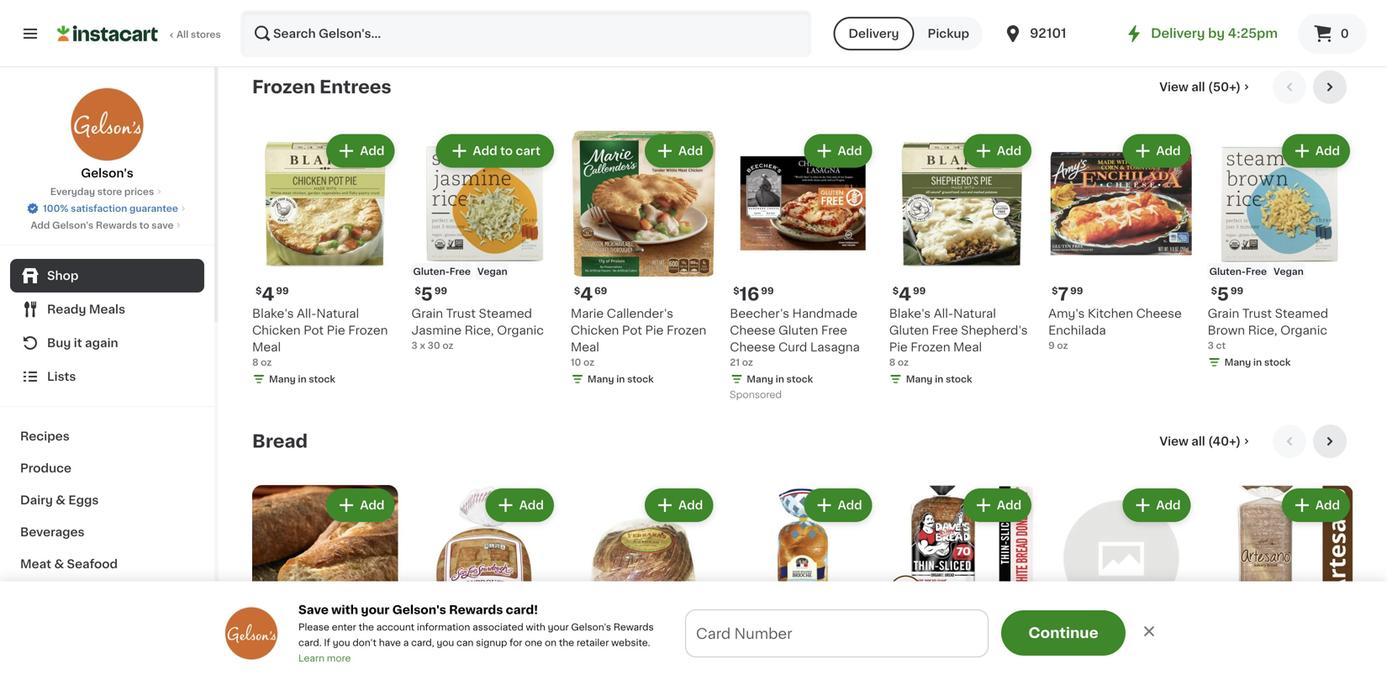 Task type: vqa. For each thing, say whether or not it's contained in the screenshot.


Task type: locate. For each thing, give the bounding box(es) containing it.
beecher's
[[730, 308, 790, 320]]

0 horizontal spatial to
[[139, 221, 149, 230]]

$ up large
[[256, 641, 262, 650]]

1 natural from the left
[[317, 308, 359, 320]]

5 up jasmine
[[421, 286, 433, 303]]

many in stock up sponsored badge image
[[747, 375, 813, 384]]

2 horizontal spatial 8
[[889, 358, 896, 367]]

1 horizontal spatial chicken
[[571, 325, 619, 336]]

grain
[[412, 308, 443, 320], [1208, 308, 1240, 320]]

amy's kitchen cheese enchilada 9 oz
[[1049, 308, 1182, 350]]

large rustic baguette
[[252, 662, 384, 674]]

1 horizontal spatial you
[[437, 638, 454, 647]]

0 vertical spatial cheese
[[1137, 308, 1182, 320]]

1 meal from the left
[[252, 341, 281, 353]]

1 rice, from the left
[[465, 325, 494, 336]]

in down marie callender's chicken pot pie frozen meal 10 oz
[[617, 375, 625, 384]]

4 up large
[[262, 640, 274, 658]]

1 $ 5 99 from the left
[[415, 286, 447, 303]]

many down ct
[[1225, 358, 1251, 367]]

2 vegan from the left
[[1274, 267, 1304, 276]]

mom holding baby kissing baby's hand tylenol image
[[253, 0, 600, 49]]

oz inside 'blake's all-natural gluten free shepherd's pie frozen meal 8 oz'
[[898, 358, 909, 367]]

all- for free
[[934, 308, 954, 320]]

lasagna
[[810, 341, 860, 353]]

0 horizontal spatial 7
[[899, 640, 910, 658]]

free inside beecher's handmade cheese gluten free cheese curd lasagna 21 oz
[[821, 325, 848, 336]]

0 vertical spatial with
[[331, 604, 358, 616]]

gluten
[[779, 325, 818, 336], [889, 325, 929, 336]]

many for lasagna
[[747, 375, 774, 384]]

1 vertical spatial all
[[177, 30, 189, 39]]

save
[[152, 221, 174, 230]]

99 up amy's
[[1071, 286, 1083, 296]]

trust for jasmine
[[446, 308, 476, 320]]

0 horizontal spatial meal
[[252, 341, 281, 353]]

your
[[361, 604, 390, 616], [548, 623, 569, 632]]

0 horizontal spatial chicken
[[252, 325, 301, 336]]

item carousel region
[[252, 70, 1354, 411], [252, 425, 1354, 675]]

steamed for brown
[[1275, 308, 1329, 320]]

9
[[1049, 341, 1055, 350]]

& right meat
[[54, 558, 64, 570]]

2 vertical spatial rewards
[[614, 623, 654, 632]]

add to cart button
[[438, 136, 552, 166]]

0 horizontal spatial gluten
[[779, 325, 818, 336]]

& inside "link"
[[54, 558, 64, 570]]

entrees
[[320, 78, 392, 96]]

chicken
[[252, 325, 301, 336], [571, 325, 619, 336]]

1 horizontal spatial vegan
[[1274, 267, 1304, 276]]

marie
[[571, 308, 604, 320]]

all for 4
[[1192, 436, 1206, 447]]

for
[[510, 638, 523, 647]]

pickup
[[928, 28, 970, 40]]

many down marie callender's chicken pot pie frozen meal 10 oz
[[588, 375, 614, 384]]

1 horizontal spatial steamed
[[1275, 308, 1329, 320]]

Card Number text field
[[686, 610, 988, 657]]

1 horizontal spatial gluten
[[889, 325, 929, 336]]

99 up brown at top right
[[1231, 286, 1244, 296]]

2 horizontal spatial meal
[[954, 341, 982, 353]]

blake's all-natural chicken pot pie frozen meal 8 oz
[[252, 308, 388, 367]]

many down blake's all-natural chicken pot pie frozen meal 8 oz
[[269, 375, 296, 384]]

beverages link
[[10, 516, 204, 548]]

add gelson's rewards to save link
[[31, 219, 184, 232]]

Search field
[[242, 12, 810, 55]]

1 horizontal spatial all-
[[934, 308, 954, 320]]

0 vertical spatial gelson's logo image
[[70, 87, 144, 161]]

99 up jasmine
[[435, 286, 447, 296]]

product group containing 8
[[730, 485, 876, 675]]

steamed inside 'grain trust steamed brown rice, organic 3 ct'
[[1275, 308, 1329, 320]]

$ left 69
[[574, 286, 580, 296]]

with
[[331, 604, 358, 616], [526, 623, 546, 632]]

rice, inside 'grain trust steamed brown rice, organic 3 ct'
[[1248, 325, 1278, 336]]

with up enter
[[331, 604, 358, 616]]

to left save
[[139, 221, 149, 230]]

$ 4 99 up blake's all-natural chicken pot pie frozen meal 8 oz
[[256, 286, 289, 303]]

1 all from the top
[[1192, 81, 1206, 93]]

all-
[[297, 308, 317, 320], [934, 308, 954, 320]]

product group
[[252, 131, 398, 389], [412, 131, 557, 352], [571, 131, 717, 389], [730, 131, 876, 405], [889, 131, 1035, 389], [1049, 131, 1195, 352], [1208, 131, 1354, 373], [252, 485, 398, 675], [412, 485, 557, 675], [571, 485, 717, 675], [730, 485, 876, 675], [889, 485, 1035, 675], [1049, 485, 1195, 675], [1208, 485, 1354, 675]]

0 horizontal spatial vegan
[[478, 267, 508, 276]]

gluten- up brown at top right
[[1210, 267, 1246, 276]]

save
[[299, 604, 329, 616]]

0 vertical spatial to
[[500, 145, 513, 157]]

1 horizontal spatial $ 5 99
[[1211, 286, 1244, 303]]

the up don't
[[359, 623, 374, 632]]

2 steamed from the left
[[1275, 308, 1329, 320]]

gluten inside 'blake's all-natural gluten free shepherd's pie frozen meal 8 oz'
[[889, 325, 929, 336]]

delivery inside button
[[849, 28, 899, 40]]

1 vertical spatial your
[[548, 623, 569, 632]]

0 vertical spatial all
[[1192, 81, 1206, 93]]

2 organic from the left
[[1281, 325, 1328, 336]]

oz inside amy's kitchen cheese enchilada 9 oz
[[1057, 341, 1068, 350]]

organic inside 'grain trust steamed brown rice, organic 3 ct'
[[1281, 325, 1328, 336]]

0 horizontal spatial 5
[[421, 286, 433, 303]]

2 horizontal spatial pie
[[889, 341, 908, 353]]

rewards up website.
[[614, 623, 654, 632]]

1 gluten from the left
[[779, 325, 818, 336]]

1 horizontal spatial 8
[[740, 640, 752, 658]]

1 horizontal spatial rewards
[[449, 604, 503, 616]]

4 for blake's all-natural gluten free shepherd's pie frozen meal
[[899, 286, 912, 303]]

many in stock down 'grain trust steamed brown rice, organic 3 ct'
[[1225, 358, 1291, 367]]

3 inside 'grain trust steamed brown rice, organic 3 ct'
[[1208, 341, 1214, 350]]

stock down marie callender's chicken pot pie frozen meal 10 oz
[[627, 375, 654, 384]]

meal
[[252, 341, 281, 353], [571, 341, 600, 353], [954, 341, 982, 353]]

2 chicken from the left
[[571, 325, 619, 336]]

1 horizontal spatial trust
[[1243, 308, 1272, 320]]

pie inside 'blake's all-natural gluten free shepherd's pie frozen meal 8 oz'
[[889, 341, 908, 353]]

1 pot from the left
[[304, 325, 324, 336]]

gelson's logo image
[[70, 87, 144, 161], [225, 606, 278, 660]]

& for dairy
[[56, 494, 66, 506]]

more
[[997, 640, 1022, 650]]

cheese
[[1137, 308, 1182, 320], [730, 325, 776, 336], [730, 341, 776, 353]]

0 horizontal spatial gluten-free vegan
[[413, 267, 508, 276]]

29
[[435, 641, 447, 650]]

2 horizontal spatial 3
[[1208, 341, 1214, 350]]

in for meal
[[298, 375, 307, 384]]

$ 4 99 up large
[[256, 640, 289, 658]]

view inside view all link
[[614, 4, 637, 13]]

vegan up 'grain trust steamed brown rice, organic 3 ct'
[[1274, 267, 1304, 276]]

3 for brown
[[1208, 341, 1214, 350]]

stock down blake's all-natural chicken pot pie frozen meal 8 oz
[[309, 375, 335, 384]]

chicken inside blake's all-natural chicken pot pie frozen meal 8 oz
[[252, 325, 301, 336]]

on left next
[[673, 638, 693, 652]]

all- inside 'blake's all-natural gluten free shepherd's pie frozen meal 8 oz'
[[934, 308, 954, 320]]

x
[[420, 341, 425, 350]]

many in stock
[[1225, 358, 1291, 367], [269, 375, 335, 384], [588, 375, 654, 384], [747, 375, 813, 384], [906, 375, 973, 384]]

$ 4 99 up 'blake's all-natural gluten free shepherd's pie frozen meal 8 oz' at the right of page
[[893, 286, 926, 303]]

99 for grain trust steamed jasmine rice, organic
[[435, 286, 447, 296]]

0 horizontal spatial pie
[[327, 325, 345, 336]]

$ up brown at top right
[[1211, 286, 1218, 296]]

$ for marie callender's chicken pot pie frozen meal
[[574, 286, 580, 296]]

view all (40+)
[[1160, 436, 1241, 447]]

0 horizontal spatial steamed
[[479, 308, 532, 320]]

None search field
[[240, 10, 812, 57]]

1 horizontal spatial delivery
[[1151, 27, 1205, 40]]

0 vertical spatial item carousel region
[[252, 70, 1354, 411]]

trust up brown at top right
[[1243, 308, 1272, 320]]

4 left 69
[[580, 286, 593, 303]]

3 left 'x'
[[412, 341, 418, 350]]

0 horizontal spatial rewards
[[96, 221, 137, 230]]

2 gluten from the left
[[889, 325, 929, 336]]

0 horizontal spatial grain
[[412, 308, 443, 320]]

with up the one
[[526, 623, 546, 632]]

all
[[1192, 81, 1206, 93], [1192, 436, 1206, 447]]

all inside view all (40+) popup button
[[1192, 436, 1206, 447]]

2 vertical spatial view
[[1160, 436, 1189, 447]]

cheese down "beecher's"
[[730, 325, 776, 336]]

0 horizontal spatial on
[[545, 638, 557, 647]]

3
[[412, 341, 418, 350], [1208, 341, 1214, 350], [733, 638, 743, 652]]

all left (40+)
[[1192, 436, 1206, 447]]

2 grain from the left
[[1208, 308, 1240, 320]]

$ inside the "$ 4 69"
[[574, 286, 580, 296]]

1 vertical spatial item carousel region
[[252, 425, 1354, 675]]

trust up jasmine
[[446, 308, 476, 320]]

blake's
[[252, 308, 294, 320], [889, 308, 931, 320]]

jasmine
[[412, 325, 462, 336]]

1 vertical spatial cheese
[[730, 325, 776, 336]]

$ up "beecher's"
[[734, 286, 740, 296]]

enter
[[332, 623, 356, 632]]

many in stock for ct
[[1225, 358, 1291, 367]]

1 horizontal spatial 5
[[1218, 286, 1229, 303]]

many for meal
[[269, 375, 296, 384]]

grain for jasmine
[[412, 308, 443, 320]]

item carousel region containing bread
[[252, 425, 1354, 675]]

1 horizontal spatial on
[[673, 638, 693, 652]]

$ 4 99 right the get
[[574, 640, 607, 658]]

1 steamed from the left
[[479, 308, 532, 320]]

3 right next
[[733, 638, 743, 652]]

gelson's logo image up everyday store prices link
[[70, 87, 144, 161]]

your up the get
[[548, 623, 569, 632]]

beecher's handmade cheese gluten free cheese curd lasagna 21 oz
[[730, 308, 860, 367]]

many for frozen
[[906, 375, 933, 384]]

1 5 from the left
[[421, 286, 433, 303]]

0 horizontal spatial organic
[[497, 325, 544, 336]]

$ right a
[[415, 641, 421, 650]]

1 horizontal spatial gluten-free vegan
[[1210, 267, 1304, 276]]

many in stock inside product group
[[747, 375, 813, 384]]

0 horizontal spatial gelson's logo image
[[70, 87, 144, 161]]

meals
[[89, 304, 125, 315]]

2 item carousel region from the top
[[252, 425, 1354, 675]]

0 horizontal spatial blake's
[[252, 308, 294, 320]]

pot inside blake's all-natural chicken pot pie frozen meal 8 oz
[[304, 325, 324, 336]]

$ 4 69
[[574, 286, 607, 303]]

organic inside grain trust steamed jasmine rice, organic 3 x 30 oz
[[497, 325, 544, 336]]

0 vertical spatial &
[[56, 494, 66, 506]]

0 horizontal spatial rice,
[[465, 325, 494, 336]]

1 item carousel region from the top
[[252, 70, 1354, 411]]

1 horizontal spatial grain
[[1208, 308, 1240, 320]]

gelson's inside "link"
[[81, 167, 134, 179]]

30
[[428, 341, 440, 350]]

1 organic from the left
[[497, 325, 544, 336]]

many up sponsored badge image
[[747, 375, 774, 384]]

gelson's up everyday store prices link
[[81, 167, 134, 179]]

3 left ct
[[1208, 341, 1214, 350]]

0 horizontal spatial natural
[[317, 308, 359, 320]]

4 right "more" 'button'
[[1058, 640, 1071, 658]]

treatment tracker modal dialog
[[219, 615, 1387, 675]]

1 horizontal spatial organic
[[1281, 325, 1328, 336]]

please
[[299, 623, 330, 632]]

rice, right jasmine
[[465, 325, 494, 336]]

rice,
[[465, 325, 494, 336], [1248, 325, 1278, 336]]

1 vegan from the left
[[478, 267, 508, 276]]

1 horizontal spatial 3
[[733, 638, 743, 652]]

2 blake's from the left
[[889, 308, 931, 320]]

4 up blake's all-natural chicken pot pie frozen meal 8 oz
[[262, 286, 274, 303]]

1 horizontal spatial gluten-
[[1210, 267, 1246, 276]]

$ 7 99
[[1052, 286, 1083, 303]]

cheese up 21
[[730, 341, 776, 353]]

organic right jasmine
[[497, 325, 544, 336]]

delivery left by
[[1151, 27, 1205, 40]]

0 horizontal spatial $ 5 99
[[415, 286, 447, 303]]

steamed inside grain trust steamed jasmine rice, organic 3 x 30 oz
[[479, 308, 532, 320]]

all- inside blake's all-natural chicken pot pie frozen meal 8 oz
[[297, 308, 317, 320]]

0 vertical spatial the
[[359, 623, 374, 632]]

1 gluten-free vegan from the left
[[413, 267, 508, 276]]

1 horizontal spatial to
[[500, 145, 513, 157]]

many in stock down marie callender's chicken pot pie frozen meal 10 oz
[[588, 375, 654, 384]]

$ for large rustic baguette
[[256, 641, 262, 650]]

natural for pie
[[317, 308, 359, 320]]

1 all- from the left
[[297, 308, 317, 320]]

you right if in the left of the page
[[333, 638, 350, 647]]

grain up jasmine
[[412, 308, 443, 320]]

$ up jasmine
[[415, 286, 421, 296]]

frozen inside marie callender's chicken pot pie frozen meal 10 oz
[[667, 325, 707, 336]]

2 rice, from the left
[[1248, 325, 1278, 336]]

99 inside $ 16 99
[[761, 286, 774, 296]]

add
[[360, 145, 385, 157], [473, 145, 498, 157], [679, 145, 703, 157], [838, 145, 863, 157], [997, 145, 1022, 157], [1157, 145, 1181, 157], [1316, 145, 1340, 157], [31, 221, 50, 230], [360, 500, 385, 511], [519, 500, 544, 511], [679, 500, 703, 511], [838, 500, 863, 511], [997, 500, 1022, 511], [1157, 500, 1181, 511], [1316, 500, 1340, 511]]

$ 5 99 up brown at top right
[[1211, 286, 1244, 303]]

4 inside button
[[1058, 640, 1071, 658]]

organic right brown at top right
[[1281, 325, 1328, 336]]

$ up 'blake's all-natural gluten free shepherd's pie frozen meal 8 oz' at the right of page
[[893, 286, 899, 296]]

99 for amy's kitchen cheese enchilada
[[1071, 286, 1083, 296]]

stock for frozen
[[627, 375, 654, 384]]

1 vertical spatial all
[[1192, 436, 1206, 447]]

gluten- up jasmine
[[413, 267, 450, 276]]

in down 'grain trust steamed brown rice, organic 3 ct'
[[1254, 358, 1262, 367]]

2 trust from the left
[[1243, 308, 1272, 320]]

2 pot from the left
[[622, 325, 642, 336]]

gluten-free vegan for grain trust steamed brown rice, organic
[[1210, 267, 1304, 276]]

blake's inside 'blake's all-natural gluten free shepherd's pie frozen meal 8 oz'
[[889, 308, 931, 320]]

pot
[[304, 325, 324, 336], [622, 325, 642, 336]]

natural
[[317, 308, 359, 320], [954, 308, 996, 320]]

1 vertical spatial view
[[1160, 81, 1189, 93]]

1 horizontal spatial pot
[[622, 325, 642, 336]]

0 horizontal spatial gluten-
[[413, 267, 450, 276]]

grain for brown
[[1208, 308, 1240, 320]]

gluten inside beecher's handmade cheese gluten free cheese curd lasagna 21 oz
[[779, 325, 818, 336]]

stores
[[191, 30, 221, 39]]

99 left website.
[[595, 641, 607, 650]]

many down 'blake's all-natural gluten free shepherd's pie frozen meal 8 oz' at the right of page
[[906, 375, 933, 384]]

in inside product group
[[776, 375, 784, 384]]

stock down curd
[[787, 375, 813, 384]]

view for marie callender's chicken pot pie frozen meal
[[1160, 81, 1189, 93]]

7 up amy's
[[1058, 286, 1069, 303]]

8
[[252, 358, 259, 367], [889, 358, 896, 367], [740, 640, 752, 658]]

ready meals
[[47, 304, 125, 315]]

$ 5 99 up jasmine
[[415, 286, 447, 303]]

0 horizontal spatial pot
[[304, 325, 324, 336]]

all inside view all (50+) popup button
[[1192, 81, 1206, 93]]

2 natural from the left
[[954, 308, 996, 320]]

rice, right brown at top right
[[1248, 325, 1278, 336]]

shepherd's
[[961, 325, 1028, 336]]

add button
[[328, 136, 393, 166], [647, 136, 712, 166], [806, 136, 871, 166], [965, 136, 1030, 166], [1125, 136, 1190, 166], [1284, 136, 1349, 166], [328, 490, 393, 521], [487, 490, 552, 521], [647, 490, 712, 521], [806, 490, 871, 521], [965, 490, 1030, 521], [1125, 490, 1190, 521], [1284, 490, 1349, 521]]

$ for beecher's handmade cheese gluten free cheese curd lasagna
[[734, 286, 740, 296]]

1 trust from the left
[[446, 308, 476, 320]]

pie inside marie callender's chicken pot pie frozen meal 10 oz
[[645, 325, 664, 336]]

all left the (50+)
[[1192, 81, 1206, 93]]

1 horizontal spatial blake's
[[889, 308, 931, 320]]

cheese for kitchen
[[1137, 308, 1182, 320]]

2 all- from the left
[[934, 308, 954, 320]]

0 vertical spatial your
[[361, 604, 390, 616]]

0 horizontal spatial trust
[[446, 308, 476, 320]]

1 horizontal spatial all
[[639, 4, 651, 13]]

8 inside button
[[740, 640, 752, 658]]

1 vertical spatial with
[[526, 623, 546, 632]]

5 for grain trust steamed brown rice, organic
[[1218, 286, 1229, 303]]

natural inside 'blake's all-natural gluten free shepherd's pie frozen meal 8 oz'
[[954, 308, 996, 320]]

gluten for 4
[[889, 325, 929, 336]]

1 vertical spatial to
[[139, 221, 149, 230]]

cheese inside amy's kitchen cheese enchilada 9 oz
[[1137, 308, 1182, 320]]

1 horizontal spatial gelson's logo image
[[225, 606, 278, 660]]

associated
[[473, 623, 524, 632]]

shop link
[[10, 259, 204, 293]]

1 horizontal spatial pie
[[645, 325, 664, 336]]

1 horizontal spatial 7
[[1058, 286, 1069, 303]]

2 gluten-free vegan from the left
[[1210, 267, 1304, 276]]

(50+)
[[1208, 81, 1241, 93]]

2 5 from the left
[[1218, 286, 1229, 303]]

2 $ 5 99 from the left
[[1211, 286, 1244, 303]]

to left cart
[[500, 145, 513, 157]]

1 horizontal spatial rice,
[[1248, 325, 1278, 336]]

& for meat
[[54, 558, 64, 570]]

view inside view all (40+) popup button
[[1160, 436, 1189, 447]]

rice, inside grain trust steamed jasmine rice, organic 3 x 30 oz
[[465, 325, 494, 336]]

0 horizontal spatial all
[[177, 30, 189, 39]]

0 horizontal spatial your
[[361, 604, 390, 616]]

1 horizontal spatial meal
[[571, 341, 600, 353]]

stock inside product group
[[787, 375, 813, 384]]

on inside treatment tracker modal dialog
[[673, 638, 693, 652]]

on inside the save with your gelson's rewards card! please enter the account information associated with your gelson's rewards card. if you don't have a card, you can signup for one on the retailer website. learn more
[[545, 638, 557, 647]]

everyday store prices link
[[50, 185, 164, 198]]

1 chicken from the left
[[252, 325, 301, 336]]

3 inside grain trust steamed jasmine rice, organic 3 x 30 oz
[[412, 341, 418, 350]]

stock down 'grain trust steamed brown rice, organic 3 ct'
[[1265, 358, 1291, 367]]

4 up 'blake's all-natural gluten free shepherd's pie frozen meal 8 oz' at the right of page
[[899, 286, 912, 303]]

3 meal from the left
[[954, 341, 982, 353]]

99 right 16
[[761, 286, 774, 296]]

99 for blake's all-natural chicken pot pie frozen meal
[[276, 286, 289, 296]]

gelson's logo image up large
[[225, 606, 278, 660]]

$ for blake's all-natural gluten free shepherd's pie frozen meal
[[893, 286, 899, 296]]

signup
[[476, 638, 507, 647]]

1 grain from the left
[[412, 308, 443, 320]]

vegan up grain trust steamed jasmine rice, organic 3 x 30 oz
[[478, 267, 508, 276]]

trust inside 'grain trust steamed brown rice, organic 3 ct'
[[1243, 308, 1272, 320]]

dairy
[[20, 494, 53, 506]]

1 vertical spatial 7
[[899, 640, 910, 658]]

99 for beecher's handmade cheese gluten free cheese curd lasagna
[[761, 286, 774, 296]]

99
[[276, 286, 289, 296], [435, 286, 447, 296], [761, 286, 774, 296], [913, 286, 926, 296], [1071, 286, 1083, 296], [1231, 286, 1244, 296], [276, 641, 289, 650], [595, 641, 607, 650]]

your up account
[[361, 604, 390, 616]]

learn more link
[[299, 654, 351, 663]]

free
[[575, 638, 605, 652]]

99 inside $ 7 99
[[1071, 286, 1083, 296]]

free up 'grain trust steamed brown rice, organic 3 ct'
[[1246, 267, 1267, 276]]

handmade
[[793, 308, 858, 320]]

$ for grain trust steamed brown rice, organic
[[1211, 286, 1218, 296]]

3 for jasmine
[[412, 341, 418, 350]]

0 vertical spatial 7
[[1058, 286, 1069, 303]]

natural inside blake's all-natural chicken pot pie frozen meal 8 oz
[[317, 308, 359, 320]]

grain inside grain trust steamed jasmine rice, organic 3 x 30 oz
[[412, 308, 443, 320]]

delivery for delivery by 4:25pm
[[1151, 27, 1205, 40]]

trust inside grain trust steamed jasmine rice, organic 3 x 30 oz
[[446, 308, 476, 320]]

many in stock down 'blake's all-natural gluten free shepherd's pie frozen meal 8 oz' at the right of page
[[906, 375, 973, 384]]

0 horizontal spatial delivery
[[849, 28, 899, 40]]

2 all from the top
[[1192, 436, 1206, 447]]

grain trust steamed jasmine rice, organic 3 x 30 oz
[[412, 308, 544, 350]]

in down blake's all-natural chicken pot pie frozen meal 8 oz
[[298, 375, 307, 384]]

gluten- for grain trust steamed jasmine rice, organic
[[413, 267, 450, 276]]

you down information
[[437, 638, 454, 647]]

blake's inside blake's all-natural chicken pot pie frozen meal 8 oz
[[252, 308, 294, 320]]

rewards up associated at the bottom of page
[[449, 604, 503, 616]]

ct
[[1216, 341, 1226, 350]]

gelson's down 100%
[[52, 221, 94, 230]]

1 vertical spatial the
[[559, 638, 574, 647]]

1 horizontal spatial natural
[[954, 308, 996, 320]]

brown
[[1208, 325, 1245, 336]]

$ 4 99 for blake's all-natural gluten free shepherd's pie frozen meal
[[893, 286, 926, 303]]

1 vertical spatial &
[[54, 558, 64, 570]]

organic for brown
[[1281, 325, 1328, 336]]

many in stock down blake's all-natural chicken pot pie frozen meal 8 oz
[[269, 375, 335, 384]]

delivery left pickup
[[849, 28, 899, 40]]

$
[[256, 286, 262, 296], [415, 286, 421, 296], [574, 286, 580, 296], [734, 286, 740, 296], [893, 286, 899, 296], [1052, 286, 1058, 296], [1211, 286, 1218, 296], [256, 641, 262, 650], [415, 641, 421, 650], [574, 641, 580, 650]]

free up lasagna on the bottom of page
[[821, 325, 848, 336]]

gluten-free vegan up 'grain trust steamed brown rice, organic 3 ct'
[[1210, 267, 1304, 276]]

free left shepherd's
[[932, 325, 958, 336]]

gluten-free vegan up grain trust steamed jasmine rice, organic 3 x 30 oz
[[413, 267, 508, 276]]

0 horizontal spatial 3
[[412, 341, 418, 350]]

grain inside 'grain trust steamed brown rice, organic 3 ct'
[[1208, 308, 1240, 320]]

curd
[[779, 341, 807, 353]]

0 horizontal spatial 8
[[252, 358, 259, 367]]

service type group
[[834, 17, 983, 50]]

$ up amy's
[[1052, 286, 1058, 296]]

organic
[[497, 325, 544, 336], [1281, 325, 1328, 336]]

2 meal from the left
[[571, 341, 600, 353]]

many in stock for frozen
[[906, 375, 973, 384]]

blake's for blake's all-natural chicken pot pie frozen meal
[[252, 308, 294, 320]]

rewards down 100% satisfaction guarantee
[[96, 221, 137, 230]]

99 up large
[[276, 641, 289, 650]]

& left eggs
[[56, 494, 66, 506]]

trust
[[446, 308, 476, 320], [1243, 308, 1272, 320]]

100%
[[43, 204, 69, 213]]

5 up brown at top right
[[1218, 286, 1229, 303]]

stock down 'blake's all-natural gluten free shepherd's pie frozen meal 8 oz' at the right of page
[[946, 375, 973, 384]]

grain up brown at top right
[[1208, 308, 1240, 320]]

many inside product group
[[747, 375, 774, 384]]

in for ct
[[1254, 358, 1262, 367]]

oz inside blake's all-natural chicken pot pie frozen meal 8 oz
[[261, 358, 272, 367]]

1 blake's from the left
[[252, 308, 294, 320]]

2 gluten- from the left
[[1210, 267, 1246, 276]]

0 vertical spatial view
[[614, 4, 637, 13]]

in down 'blake's all-natural gluten free shepherd's pie frozen meal 8 oz' at the right of page
[[935, 375, 944, 384]]

the left free
[[559, 638, 574, 647]]

1 vertical spatial gelson's logo image
[[225, 606, 278, 660]]

$ inside $ 7 99
[[1052, 286, 1058, 296]]

cheese for handmade
[[730, 325, 776, 336]]

$ inside $ 16 99
[[734, 286, 740, 296]]

69
[[595, 286, 607, 296]]

4 for large rustic baguette
[[262, 640, 274, 658]]

1 gluten- from the left
[[413, 267, 450, 276]]

view inside view all (50+) popup button
[[1160, 81, 1189, 93]]

99 up 'blake's all-natural gluten free shepherd's pie frozen meal 8 oz' at the right of page
[[913, 286, 926, 296]]

in
[[1254, 358, 1262, 367], [298, 375, 307, 384], [617, 375, 625, 384], [776, 375, 784, 384], [935, 375, 944, 384]]

1 vertical spatial rewards
[[449, 604, 503, 616]]

free inside 'blake's all-natural gluten free shepherd's pie frozen meal 8 oz'
[[932, 325, 958, 336]]

7 down item badge image
[[899, 640, 910, 658]]

frozen inside 'blake's all-natural gluten free shepherd's pie frozen meal 8 oz'
[[911, 341, 951, 353]]

0 horizontal spatial all-
[[297, 308, 317, 320]]

to
[[500, 145, 513, 157], [139, 221, 149, 230]]

$ 6 29
[[415, 640, 447, 658]]

0 horizontal spatial you
[[333, 638, 350, 647]]

orders
[[746, 638, 795, 652]]



Task type: describe. For each thing, give the bounding box(es) containing it.
3 inside treatment tracker modal dialog
[[733, 638, 743, 652]]

92101 button
[[1003, 10, 1104, 57]]

1 horizontal spatial your
[[548, 623, 569, 632]]

0 vertical spatial all
[[639, 4, 651, 13]]

card.
[[299, 638, 322, 647]]

$ right the get
[[574, 641, 580, 650]]

free up grain trust steamed jasmine rice, organic 3 x 30 oz
[[450, 267, 471, 276]]

all stores
[[177, 30, 221, 39]]

blake's all-natural gluten free shepherd's pie frozen meal 8 oz
[[889, 308, 1028, 367]]

8 inside blake's all-natural chicken pot pie frozen meal 8 oz
[[252, 358, 259, 367]]

many in stock for lasagna
[[747, 375, 813, 384]]

more button
[[977, 632, 1042, 658]]

instacart logo image
[[57, 24, 158, 44]]

don't
[[353, 638, 377, 647]]

frozen inside blake's all-natural chicken pot pie frozen meal 8 oz
[[348, 325, 388, 336]]

$ 4 99 for blake's all-natural chicken pot pie frozen meal
[[256, 286, 289, 303]]

have
[[379, 638, 401, 647]]

website.
[[611, 638, 650, 647]]

all for marie callender's chicken pot pie frozen meal
[[1192, 81, 1206, 93]]

oz inside beecher's handmade cheese gluten free cheese curd lasagna 21 oz
[[742, 358, 753, 367]]

amy's
[[1049, 308, 1085, 320]]

if
[[324, 638, 330, 647]]

pot inside marie callender's chicken pot pie frozen meal 10 oz
[[622, 325, 642, 336]]

beverages
[[20, 526, 85, 538]]

view all (40+) button
[[1153, 425, 1260, 458]]

1 horizontal spatial the
[[559, 638, 574, 647]]

view all
[[614, 4, 651, 13]]

gluten-free vegan for grain trust steamed jasmine rice, organic
[[413, 267, 508, 276]]

meat
[[20, 558, 51, 570]]

all- for pot
[[297, 308, 317, 320]]

0 vertical spatial rewards
[[96, 221, 137, 230]]

everyday
[[50, 187, 95, 196]]

add inside button
[[473, 145, 498, 157]]

guarantee
[[129, 204, 178, 213]]

cart
[[516, 145, 541, 157]]

delivery button
[[834, 17, 915, 50]]

7 button
[[889, 485, 1035, 675]]

close image
[[1141, 623, 1158, 640]]

stock for cheese
[[787, 375, 813, 384]]

gluten- for grain trust steamed brown rice, organic
[[1210, 267, 1246, 276]]

frozen entrees
[[252, 78, 392, 96]]

buy it again link
[[10, 326, 204, 360]]

delivery by 4:25pm
[[1151, 27, 1278, 40]]

gluten for 16
[[779, 325, 818, 336]]

meal inside 'blake's all-natural gluten free shepherd's pie frozen meal 8 oz'
[[954, 341, 982, 353]]

enchilada
[[1049, 325, 1106, 336]]

vegan for grain trust steamed jasmine rice, organic
[[478, 267, 508, 276]]

blake's for blake's all-natural gluten free shepherd's pie frozen meal
[[889, 308, 931, 320]]

product group containing 16
[[730, 131, 876, 405]]

oz inside grain trust steamed jasmine rice, organic 3 x 30 oz
[[443, 341, 454, 350]]

lists
[[47, 371, 76, 383]]

organic for jasmine
[[497, 325, 544, 336]]

item badge image
[[889, 576, 923, 609]]

$ 5 99 for grain trust steamed jasmine rice, organic
[[415, 286, 447, 303]]

card,
[[411, 638, 434, 647]]

item carousel region containing frozen entrees
[[252, 70, 1354, 411]]

store
[[97, 187, 122, 196]]

stock for pie
[[309, 375, 335, 384]]

produce link
[[10, 452, 204, 484]]

ready
[[47, 304, 86, 315]]

stock for shepherd's
[[946, 375, 973, 384]]

more
[[327, 654, 351, 663]]

pie inside blake's all-natural chicken pot pie frozen meal 8 oz
[[327, 325, 345, 336]]

again
[[85, 337, 118, 349]]

100% satisfaction guarantee
[[43, 204, 178, 213]]

delivery by 4:25pm link
[[1124, 24, 1278, 44]]

0 horizontal spatial the
[[359, 623, 374, 632]]

1 horizontal spatial with
[[526, 623, 546, 632]]

4 for marie callender's chicken pot pie frozen meal
[[580, 286, 593, 303]]

card!
[[506, 604, 538, 616]]

gelson's link
[[70, 87, 144, 182]]

recipes link
[[10, 420, 204, 452]]

baguette
[[329, 662, 384, 674]]

product group containing add
[[1208, 485, 1354, 675]]

4:25pm
[[1228, 27, 1278, 40]]

product group containing 6
[[412, 485, 557, 675]]

to inside button
[[500, 145, 513, 157]]

one
[[525, 638, 543, 647]]

save with your gelson's rewards card! please enter the account information associated with your gelson's rewards card. if you don't have a card, you can signup for one on the retailer website. learn more
[[299, 604, 654, 663]]

99 for large rustic baguette
[[276, 641, 289, 650]]

natural for shepherd's
[[954, 308, 996, 320]]

in for 10
[[617, 375, 625, 384]]

(40+)
[[1208, 436, 1241, 447]]

$ 4 99 for large rustic baguette
[[256, 640, 289, 658]]

delivery for delivery
[[849, 28, 899, 40]]

$ for grain trust steamed jasmine rice, organic
[[415, 286, 421, 296]]

recipes
[[20, 431, 70, 442]]

get free delivery on next 3 orders
[[543, 638, 795, 652]]

buy it again
[[47, 337, 118, 349]]

stock for organic
[[1265, 358, 1291, 367]]

2 vertical spatial cheese
[[730, 341, 776, 353]]

vegan for grain trust steamed brown rice, organic
[[1274, 267, 1304, 276]]

lists link
[[10, 360, 204, 394]]

buy
[[47, 337, 71, 349]]

gelson's up retailer
[[571, 623, 611, 632]]

steamed for jasmine
[[479, 308, 532, 320]]

meat & seafood
[[20, 558, 118, 570]]

gelson's up account
[[392, 604, 446, 616]]

pickup button
[[915, 17, 983, 50]]

continue button
[[1002, 610, 1126, 656]]

grain trust steamed brown rice, organic 3 ct
[[1208, 308, 1329, 350]]

sponsored badge image
[[730, 391, 781, 400]]

$ for amy's kitchen cheese enchilada
[[1052, 286, 1058, 296]]

4 right the get
[[580, 640, 593, 658]]

bread
[[252, 433, 308, 450]]

4 button
[[1049, 485, 1195, 675]]

21
[[730, 358, 740, 367]]

2 horizontal spatial rewards
[[614, 623, 654, 632]]

8 button
[[730, 485, 876, 675]]

many for 10
[[588, 375, 614, 384]]

kitchen
[[1088, 308, 1134, 320]]

marie callender's chicken pot pie frozen meal 10 oz
[[571, 308, 707, 367]]

many in stock for 10
[[588, 375, 654, 384]]

5 for grain trust steamed jasmine rice, organic
[[421, 286, 433, 303]]

7 inside button
[[899, 640, 910, 658]]

information
[[417, 623, 470, 632]]

seafood
[[67, 558, 118, 570]]

many in stock for meal
[[269, 375, 335, 384]]

can
[[457, 638, 474, 647]]

chicken inside marie callender's chicken pot pie frozen meal 10 oz
[[571, 325, 619, 336]]

meal inside marie callender's chicken pot pie frozen meal 10 oz
[[571, 341, 600, 353]]

dairy & eggs
[[20, 494, 99, 506]]

rustic
[[289, 662, 326, 674]]

retailer
[[577, 638, 609, 647]]

16
[[740, 286, 760, 303]]

add gelson's rewards to save
[[31, 221, 174, 230]]

8 inside 'blake's all-natural gluten free shepherd's pie frozen meal 8 oz'
[[889, 358, 896, 367]]

2 you from the left
[[437, 638, 454, 647]]

99 for grain trust steamed brown rice, organic
[[1231, 286, 1244, 296]]

it
[[74, 337, 82, 349]]

view for 4
[[1160, 436, 1189, 447]]

0 button
[[1298, 13, 1367, 54]]

trust for brown
[[1243, 308, 1272, 320]]

$ inside $ 6 29
[[415, 641, 421, 650]]

all stores link
[[57, 10, 222, 57]]

dairy & eggs link
[[10, 484, 204, 516]]

eggs
[[68, 494, 99, 506]]

rice, for jasmine
[[465, 325, 494, 336]]

99 for blake's all-natural gluten free shepherd's pie frozen meal
[[913, 286, 926, 296]]

view all (50+) button
[[1153, 70, 1260, 104]]

rice, for brown
[[1248, 325, 1278, 336]]

everyday store prices
[[50, 187, 154, 196]]

in for lasagna
[[776, 375, 784, 384]]

account
[[376, 623, 415, 632]]

4 for blake's all-natural chicken pot pie frozen meal
[[262, 286, 274, 303]]

callender's
[[607, 308, 674, 320]]

meal inside blake's all-natural chicken pot pie frozen meal 8 oz
[[252, 341, 281, 353]]

many for ct
[[1225, 358, 1251, 367]]

0 horizontal spatial with
[[331, 604, 358, 616]]

$ for blake's all-natural chicken pot pie frozen meal
[[256, 286, 262, 296]]

1 you from the left
[[333, 638, 350, 647]]

$ 5 99 for grain trust steamed brown rice, organic
[[1211, 286, 1244, 303]]

in for frozen
[[935, 375, 944, 384]]

oz inside marie callender's chicken pot pie frozen meal 10 oz
[[584, 358, 595, 367]]

view all link
[[614, 0, 765, 15]]



